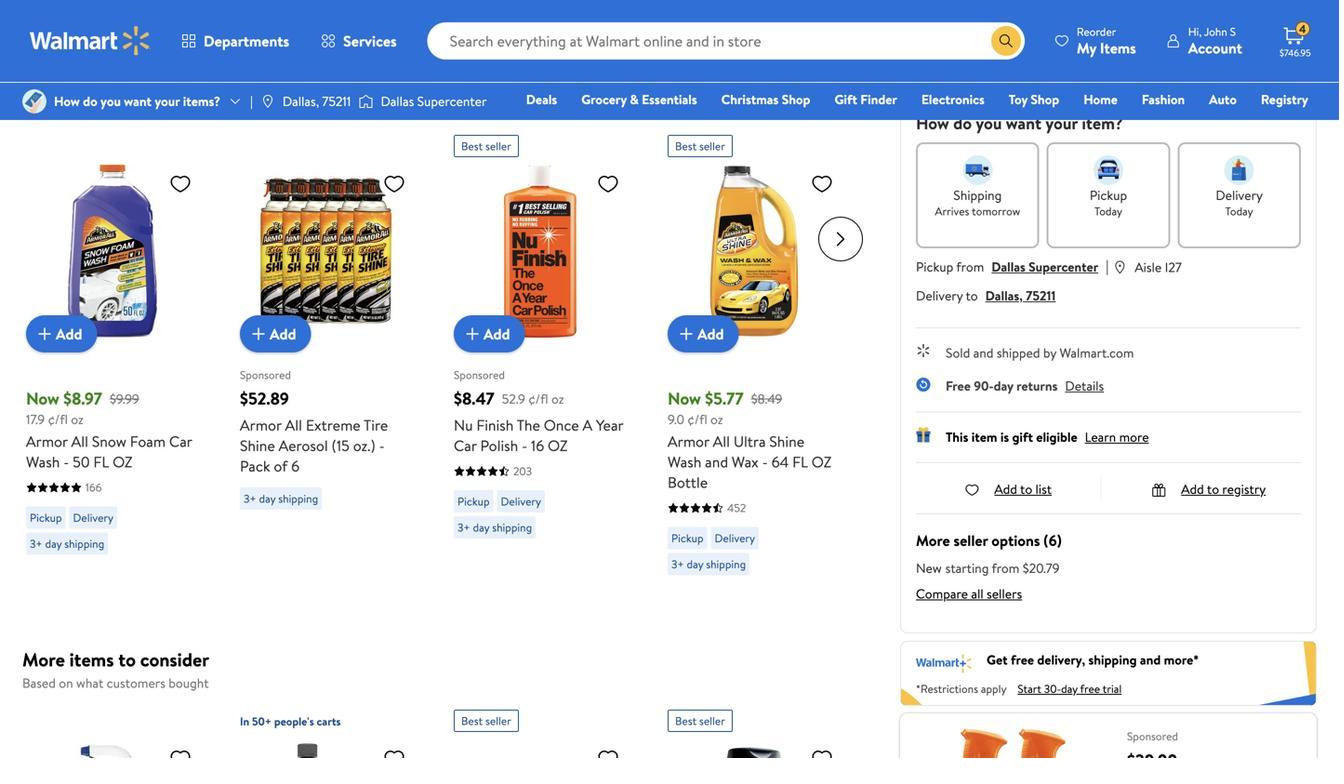 Task type: describe. For each thing, give the bounding box(es) containing it.
item
[[972, 428, 998, 446]]

supercenter inside pickup from dallas supercenter |
[[1029, 258, 1099, 276]]

to for dallas,
[[966, 286, 978, 305]]

christmas shop
[[721, 90, 811, 108]]

john
[[1204, 24, 1228, 40]]

reorder
[[1077, 24, 1116, 40]]

oz inside sponsored $8.47 52.9 ¢/fl oz nu finish the once a year car polish - 16 oz
[[552, 389, 564, 408]]

options
[[992, 530, 1040, 551]]

aisle i27
[[1135, 258, 1182, 276]]

3+ day shipping down the 452
[[672, 556, 746, 572]]

one debit link
[[1158, 115, 1237, 135]]

you for how do you want your item?
[[976, 112, 1002, 135]]

add button for armor all snow foam car wash - 50 fl oz image
[[26, 315, 97, 353]]

apply
[[981, 681, 1007, 696]]

rain-x® collapsible car window windshield squeegee, compact 8 inch pole with long extension pole for car, rv, home cleaning, and collapses to store, 9438x image
[[454, 739, 627, 758]]

add to registry
[[1181, 480, 1266, 498]]

shipping down the 203
[[492, 519, 532, 535]]

starting
[[946, 559, 989, 577]]

16
[[531, 435, 544, 456]]

on inside the more items to consider based on what customers bought
[[59, 674, 73, 692]]

what inside the more items to consider based on what customers bought
[[76, 674, 104, 692]]

delivery down the 203
[[501, 493, 541, 509]]

add to list
[[995, 480, 1052, 498]]

add for delivery add to cart image
[[698, 323, 724, 344]]

0 horizontal spatial dallas,
[[283, 92, 319, 110]]

3+ day shipping down the 203
[[458, 519, 532, 535]]

armor all snow foam car wash - 50 fl oz image
[[26, 165, 199, 338]]

1 horizontal spatial |
[[1106, 256, 1109, 276]]

delivery down the 452
[[715, 530, 755, 546]]

203
[[513, 463, 532, 479]]

more*
[[1164, 650, 1199, 669]]

walmart+ link
[[1245, 115, 1317, 135]]

learn
[[1085, 428, 1116, 446]]

to inside the more items to consider based on what customers bought
[[118, 646, 136, 672]]

1 vertical spatial free
[[1080, 681, 1100, 696]]

4
[[1299, 21, 1306, 37]]

$11.97
[[1248, 43, 1280, 61]]

oz for $8.47
[[548, 435, 568, 456]]

add to favorites list, armor all snow foam car wash - 50 fl oz image
[[169, 172, 192, 195]]

people's
[[274, 713, 314, 729]]

(15
[[332, 435, 350, 456]]

aisle
[[1135, 258, 1162, 276]]

0 horizontal spatial free
[[1011, 650, 1034, 669]]

oz inside the now $5.77 $8.49 9.0 ¢/fl oz armor all ultra shine wash and wax - 64 fl oz bottle
[[812, 452, 832, 472]]

home link
[[1075, 89, 1126, 109]]

eligible
[[1036, 428, 1078, 446]]

dallas supercenter
[[381, 92, 487, 110]]

add button for nu finish the once a year car polish - 16 oz image
[[454, 315, 525, 353]]

returns
[[1017, 377, 1058, 395]]

from inside the more seller options (6) new starting from $20.79 compare all sellers
[[992, 559, 1020, 577]]

intent image for delivery image
[[1225, 155, 1254, 185]]

fashion
[[1142, 90, 1185, 108]]

0 vertical spatial and
[[974, 344, 994, 362]]

snow
[[92, 431, 126, 452]]

once
[[544, 415, 579, 435]]

chevron techron concentrate plus, 10 oz image
[[240, 739, 413, 758]]

registry
[[1261, 90, 1309, 108]]

shipping
[[954, 186, 1002, 204]]

items for more
[[69, 646, 114, 672]]

home
[[1084, 90, 1118, 108]]

consider
[[140, 646, 209, 672]]

might
[[165, 72, 213, 98]]

product group containing in 50+ people's carts
[[240, 702, 413, 758]]

delivery down 166
[[73, 510, 113, 526]]

grocery
[[581, 90, 627, 108]]

from inside pickup from dallas supercenter |
[[957, 258, 984, 276]]

customers inside similar items you might like based on what customers bought
[[107, 99, 165, 117]]

start 30-day free trial
[[1018, 681, 1122, 696]]

and inside the now $5.77 $8.49 9.0 ¢/fl oz armor all ultra shine wash and wax - 64 fl oz bottle
[[705, 452, 728, 472]]

how do you want your item?
[[916, 112, 1123, 135]]

*restrictions apply
[[916, 681, 1007, 696]]

- inside sponsored $52.89 armor all extreme tire shine aerosol (15 oz.) - pack of 6
[[379, 435, 385, 456]]

30-
[[1044, 681, 1061, 696]]

wash inside the now $5.77 $8.49 9.0 ¢/fl oz armor all ultra shine wash and wax - 64 fl oz bottle
[[668, 452, 702, 472]]

3+ day shipping down 166
[[30, 536, 104, 552]]

learn more button
[[1085, 428, 1149, 446]]

more seller options (6) new starting from $20.79 compare all sellers
[[916, 530, 1062, 603]]

pickup from dallas supercenter |
[[916, 256, 1109, 276]]

9.0
[[668, 410, 685, 428]]

more for seller
[[916, 530, 950, 551]]

and inside banner
[[1140, 650, 1161, 669]]

Search search field
[[428, 22, 1025, 60]]

sponsored $52.89 armor all extreme tire shine aerosol (15 oz.) - pack of 6
[[240, 367, 388, 476]]

shipping inside banner
[[1089, 650, 1137, 669]]

now for $5.77
[[668, 387, 701, 410]]

add to favorites list, rain-x glass cleaner 6 - 23oz - 630018w image
[[169, 747, 192, 758]]

shine inside sponsored $52.89 armor all extreme tire shine aerosol (15 oz.) - pack of 6
[[240, 435, 275, 456]]

0 vertical spatial supercenter
[[417, 92, 487, 110]]

add to cart image for 203
[[461, 323, 484, 345]]

add for 1st add to cart image
[[56, 323, 82, 344]]

extreme
[[306, 415, 361, 435]]

walmart.com
[[1060, 344, 1134, 362]]

64
[[772, 452, 789, 472]]

today for delivery
[[1226, 203, 1253, 219]]

dallas, 75211 button
[[986, 286, 1056, 305]]

more for items
[[22, 646, 65, 672]]

add for add to cart image associated with 203
[[484, 323, 510, 344]]

what inside similar items you might like based on what customers bought
[[76, 99, 104, 117]]

how do you want your items?
[[54, 92, 220, 110]]

reorder my items
[[1077, 24, 1136, 58]]

add button for 'armor all extreme tire shine aerosol (15 oz.) - pack of 6' image
[[240, 315, 311, 353]]

product group containing now $5.77
[[668, 127, 841, 596]]

items for similar
[[82, 72, 127, 98]]

shipped
[[997, 344, 1040, 362]]

start
[[1018, 681, 1042, 696]]

seller inside the more seller options (6) new starting from $20.79 compare all sellers
[[954, 530, 988, 551]]

on inside similar items you might like based on what customers bought
[[59, 99, 73, 117]]

now for $8.97
[[26, 387, 59, 410]]

based inside similar items you might like based on what customers bought
[[22, 99, 56, 117]]

now $5.77 $8.49 9.0 ¢/fl oz armor all ultra shine wash and wax - 64 fl oz bottle
[[668, 387, 832, 492]]

dallas, 75211
[[283, 92, 351, 110]]

aerosol
[[279, 435, 328, 456]]

delivery to dallas, 75211
[[916, 286, 1056, 305]]

you for similar items you might like based on what customers bought
[[131, 72, 160, 98]]

add to cart image
[[247, 323, 270, 345]]

this
[[946, 428, 969, 446]]

bought inside the more items to consider based on what customers bought
[[169, 674, 209, 692]]

 image for dallas, 75211
[[260, 94, 275, 109]]

best seller up meguiar's ultimate black plastic restorer, white, liquid – restores car shine, 12 oz image
[[675, 713, 725, 729]]

more items to consider based on what customers bought
[[22, 646, 209, 692]]

Walmart Site-Wide search field
[[428, 22, 1025, 60]]

add to registry button
[[1152, 480, 1266, 498]]

want for items?
[[124, 92, 152, 110]]

seller down christmas
[[699, 138, 725, 154]]

items?
[[183, 92, 220, 110]]

armor inside sponsored $52.89 armor all extreme tire shine aerosol (15 oz.) - pack of 6
[[240, 415, 282, 435]]

delivery up sold
[[916, 286, 963, 305]]

product group containing now $8.97
[[26, 127, 199, 596]]

sponsored group
[[900, 713, 1317, 758]]

 image for dallas supercenter
[[359, 92, 373, 111]]

auto link
[[1201, 89, 1245, 109]]

best down essentials
[[675, 138, 697, 154]]

get free delivery, shipping and more* banner
[[900, 641, 1317, 706]]

toy shop link
[[1001, 89, 1068, 109]]

your for item?
[[1046, 112, 1078, 135]]

&
[[630, 90, 639, 108]]

similar items you might like based on what customers bought
[[22, 72, 245, 117]]

fl inside the now $5.77 $8.49 9.0 ¢/fl oz armor all ultra shine wash and wax - 64 fl oz bottle
[[793, 452, 808, 472]]

add left registry
[[1181, 480, 1204, 498]]

¢/fl for $5.77
[[688, 410, 708, 428]]

purchase
[[1020, 43, 1071, 61]]

s
[[1230, 24, 1236, 40]]

add to favorites list, nu finish the once a year car polish - 16 oz image
[[597, 172, 619, 195]]

shipping down 6
[[278, 491, 318, 506]]

this item is gift eligible learn more
[[946, 428, 1149, 446]]

wax
[[732, 452, 759, 472]]

gift finder
[[835, 90, 897, 108]]

armor all extreme tire shine aerosol (15 oz.) - pack of 6 image
[[240, 165, 413, 338]]

customers inside the more items to consider based on what customers bought
[[107, 674, 165, 692]]

oz for $5.77
[[711, 410, 723, 428]]

bought inside similar items you might like based on what customers bought
[[169, 99, 209, 117]]

3+ day shipping down of at the bottom of page
[[244, 491, 318, 506]]

list
[[1036, 480, 1052, 498]]

account
[[1188, 38, 1243, 58]]

of
[[274, 456, 288, 476]]

$5.77
[[705, 387, 744, 410]]

dallas supercenter button
[[992, 258, 1099, 276]]

armor for $8.97
[[26, 431, 68, 452]]

$52.89
[[240, 387, 289, 410]]

intent image for pickup image
[[1094, 155, 1124, 185]]

new
[[916, 559, 942, 577]]

foam
[[130, 431, 166, 452]]



Task type: vqa. For each thing, say whether or not it's contained in the screenshot.


Task type: locate. For each thing, give the bounding box(es) containing it.
today inside the pickup today
[[1095, 203, 1123, 219]]

best seller down essentials
[[675, 138, 725, 154]]

all inside the now $5.77 $8.49 9.0 ¢/fl oz armor all ultra shine wash and wax - 64 fl oz bottle
[[713, 431, 730, 452]]

1 horizontal spatial sponsored
[[454, 367, 505, 383]]

0 horizontal spatial and
[[705, 452, 728, 472]]

- left 16
[[522, 435, 528, 456]]

1 vertical spatial more
[[22, 646, 65, 672]]

- inside the now $5.77 $8.49 9.0 ¢/fl oz armor all ultra shine wash and wax - 64 fl oz bottle
[[762, 452, 768, 472]]

wash
[[26, 452, 60, 472], [668, 452, 702, 472]]

0 horizontal spatial add to cart image
[[33, 323, 56, 345]]

1 vertical spatial supercenter
[[1029, 258, 1099, 276]]

2 on from the top
[[59, 674, 73, 692]]

services
[[343, 31, 397, 51]]

1 vertical spatial |
[[1106, 256, 1109, 276]]

get
[[987, 650, 1008, 669]]

add to favorites list, chevron techron concentrate plus, 10 oz image
[[383, 747, 406, 758]]

dallas,
[[283, 92, 319, 110], [986, 286, 1023, 305]]

based inside the more items to consider based on what customers bought
[[22, 674, 56, 692]]

oz
[[548, 435, 568, 456], [113, 452, 133, 472], [812, 452, 832, 472]]

1 horizontal spatial want
[[1006, 112, 1042, 135]]

sponsored up $52.89
[[240, 367, 291, 383]]

0 vertical spatial dallas
[[381, 92, 414, 110]]

50+
[[252, 713, 272, 729]]

you
[[131, 72, 160, 98], [100, 92, 121, 110], [976, 112, 1002, 135]]

166
[[86, 479, 102, 495]]

customers down consider
[[107, 674, 165, 692]]

seller up meguiar's ultimate black plastic restorer, white, liquid – restores car shine, 12 oz image
[[699, 713, 725, 729]]

wash left the 50
[[26, 452, 60, 472]]

shipping down 166
[[64, 536, 104, 552]]

1 vertical spatial dallas
[[992, 258, 1026, 276]]

want left might
[[124, 92, 152, 110]]

shipping arrives tomorrow
[[935, 186, 1020, 219]]

intent image for shipping image
[[963, 155, 993, 185]]

from
[[957, 258, 984, 276], [992, 559, 1020, 577]]

more inside the more items to consider based on what customers bought
[[22, 646, 65, 672]]

dallas up dallas, 75211 'button'
[[992, 258, 1026, 276]]

wash down 9.0
[[668, 452, 702, 472]]

add button up $8.47
[[454, 315, 525, 353]]

auto
[[1209, 90, 1237, 108]]

0 horizontal spatial supercenter
[[417, 92, 487, 110]]

want down toy
[[1006, 112, 1042, 135]]

1 wash from the left
[[26, 452, 60, 472]]

2 horizontal spatial and
[[1140, 650, 1161, 669]]

fl right the 50
[[93, 452, 109, 472]]

one
[[1166, 116, 1194, 134]]

0 vertical spatial based
[[22, 99, 56, 117]]

1 vertical spatial 75211
[[1026, 286, 1056, 305]]

bought down consider
[[169, 674, 209, 692]]

0 horizontal spatial from
[[957, 258, 984, 276]]

2 fl from the left
[[793, 452, 808, 472]]

armor inside now $8.97 $9.99 17.9 ¢/fl oz armor all snow foam car wash - 50 fl oz
[[26, 431, 68, 452]]

all for $5.77
[[713, 431, 730, 452]]

and left wax
[[705, 452, 728, 472]]

and left more*
[[1140, 650, 1161, 669]]

oz right the 17.9
[[71, 410, 84, 428]]

finder
[[861, 90, 897, 108]]

now left $8.97
[[26, 387, 59, 410]]

how down electronics on the top right of page
[[916, 112, 949, 135]]

items inside the more items to consider based on what customers bought
[[69, 646, 114, 672]]

nu finish the once a year car polish - 16 oz image
[[454, 165, 627, 338]]

now $8.97 $9.99 17.9 ¢/fl oz armor all snow foam car wash - 50 fl oz
[[26, 387, 192, 472]]

1 vertical spatial items
[[69, 646, 114, 672]]

supercenter
[[417, 92, 487, 110], [1029, 258, 1099, 276]]

1 vertical spatial what
[[76, 674, 104, 692]]

to for list
[[1020, 480, 1033, 498]]

1 vertical spatial based
[[22, 674, 56, 692]]

seller up rain-x® collapsible car window windshield squeegee, compact 8 inch pole with long extension pole for car, rv, home cleaning, and collapses to store, 9438x image
[[486, 713, 511, 729]]

2 based from the top
[[22, 674, 56, 692]]

items inside similar items you might like based on what customers bought
[[82, 72, 127, 98]]

None radio
[[932, 43, 951, 61]]

what up rain-x glass cleaner 6 - 23oz - 630018w image
[[76, 674, 104, 692]]

fl inside now $8.97 $9.99 17.9 ¢/fl oz armor all snow foam car wash - 50 fl oz
[[93, 452, 109, 472]]

1 horizontal spatial  image
[[260, 94, 275, 109]]

1 horizontal spatial all
[[285, 415, 302, 435]]

search icon image
[[999, 33, 1014, 48]]

add to cart image up 9.0
[[675, 323, 698, 345]]

do down electronics on the top right of page
[[953, 112, 972, 135]]

0 horizontal spatial do
[[83, 92, 97, 110]]

 image for how do you want your items?
[[22, 89, 47, 113]]

product group containing $52.89
[[240, 127, 413, 596]]

¢/fl right 52.9
[[529, 389, 548, 408]]

delivery down 'intent image for delivery'
[[1216, 186, 1263, 204]]

oz right 64
[[812, 452, 832, 472]]

add button up $8.97
[[26, 315, 97, 353]]

0 vertical spatial customers
[[107, 99, 165, 117]]

0 horizontal spatial all
[[71, 431, 88, 452]]

day inside get free delivery, shipping and more* banner
[[1061, 681, 1078, 696]]

sold
[[946, 344, 970, 362]]

more inside the more seller options (6) new starting from $20.79 compare all sellers
[[916, 530, 950, 551]]

all
[[971, 585, 984, 603]]

1 horizontal spatial how
[[916, 112, 949, 135]]

add left list
[[995, 480, 1017, 498]]

carts
[[317, 713, 341, 729]]

0 vertical spatial what
[[76, 99, 104, 117]]

now left $5.77
[[668, 387, 701, 410]]

1 vertical spatial your
[[1046, 112, 1078, 135]]

oz up once
[[552, 389, 564, 408]]

1 now from the left
[[26, 387, 59, 410]]

0 horizontal spatial |
[[250, 92, 253, 110]]

to left dallas, 75211 'button'
[[966, 286, 978, 305]]

do right similar
[[83, 92, 97, 110]]

you down the electronics link
[[976, 112, 1002, 135]]

0 horizontal spatial wash
[[26, 452, 60, 472]]

all for $8.97
[[71, 431, 88, 452]]

armor down 9.0
[[668, 431, 710, 452]]

delivery today
[[1216, 186, 1263, 219]]

0 vertical spatial how
[[54, 92, 80, 110]]

today down intent image for pickup
[[1095, 203, 1123, 219]]

1 horizontal spatial 75211
[[1026, 286, 1056, 305]]

0 vertical spatial items
[[82, 72, 127, 98]]

0 vertical spatial free
[[1011, 650, 1034, 669]]

free
[[1011, 650, 1034, 669], [1080, 681, 1100, 696]]

0 horizontal spatial  image
[[22, 89, 47, 113]]

now
[[26, 387, 59, 410], [668, 387, 701, 410]]

time
[[991, 43, 1016, 61]]

shop right christmas
[[782, 90, 811, 108]]

sponsored
[[240, 367, 291, 383], [454, 367, 505, 383], [1127, 728, 1178, 744]]

1 on from the top
[[59, 99, 73, 117]]

2 horizontal spatial oz
[[711, 410, 723, 428]]

3 add button from the left
[[454, 315, 525, 353]]

sponsored up $8.47
[[454, 367, 505, 383]]

1 horizontal spatial wash
[[668, 452, 702, 472]]

to left list
[[1020, 480, 1033, 498]]

0 vertical spatial more
[[916, 530, 950, 551]]

pickup
[[1090, 186, 1127, 204], [916, 258, 954, 276], [458, 493, 490, 509], [30, 510, 62, 526], [672, 530, 704, 546]]

3 add to cart image from the left
[[675, 323, 698, 345]]

2 customers from the top
[[107, 674, 165, 692]]

$8.97
[[63, 387, 102, 410]]

gift
[[835, 90, 857, 108]]

1 horizontal spatial add to cart image
[[461, 323, 484, 345]]

on up rain-x glass cleaner 6 - 23oz - 630018w image
[[59, 674, 73, 692]]

want for item?
[[1006, 112, 1042, 135]]

0 horizontal spatial your
[[155, 92, 180, 110]]

2 now from the left
[[668, 387, 701, 410]]

sponsored for $8.47
[[454, 367, 505, 383]]

armor all ultra shine wash and wax - 64 fl oz bottle image
[[668, 165, 841, 338]]

how down walmart image
[[54, 92, 80, 110]]

1 vertical spatial dallas,
[[986, 286, 1023, 305]]

0 horizontal spatial ¢/fl
[[48, 410, 68, 428]]

1 horizontal spatial do
[[953, 112, 972, 135]]

best down "dallas supercenter" on the top of page
[[461, 138, 483, 154]]

now inside the now $5.77 $8.49 9.0 ¢/fl oz armor all ultra shine wash and wax - 64 fl oz bottle
[[668, 387, 701, 410]]

and right sold
[[974, 344, 994, 362]]

hi, john s account
[[1188, 24, 1243, 58]]

2 today from the left
[[1226, 203, 1253, 219]]

1 horizontal spatial car
[[454, 435, 477, 456]]

0 horizontal spatial how
[[54, 92, 80, 110]]

¢/fl right the 17.9
[[48, 410, 68, 428]]

75211 down services dropdown button
[[322, 92, 351, 110]]

add to cart image up the 17.9
[[33, 323, 56, 345]]

items down walmart image
[[82, 72, 127, 98]]

sponsored inside sponsored $52.89 armor all extreme tire shine aerosol (15 oz.) - pack of 6
[[240, 367, 291, 383]]

all left snow
[[71, 431, 88, 452]]

now inside now $8.97 $9.99 17.9 ¢/fl oz armor all snow foam car wash - 50 fl oz
[[26, 387, 59, 410]]

one-time purchase
[[962, 43, 1071, 61]]

 image right the "dallas, 75211"
[[359, 92, 373, 111]]

fl
[[93, 452, 109, 472], [793, 452, 808, 472]]

0 horizontal spatial want
[[124, 92, 152, 110]]

1 horizontal spatial more
[[916, 530, 950, 551]]

delivery
[[1216, 186, 1263, 204], [916, 286, 963, 305], [501, 493, 541, 509], [73, 510, 113, 526], [715, 530, 755, 546]]

more
[[916, 530, 950, 551], [22, 646, 65, 672]]

 image down walmart image
[[22, 89, 47, 113]]

pack
[[240, 456, 270, 476]]

do for how do you want your items?
[[83, 92, 97, 110]]

2 horizontal spatial sponsored
[[1127, 728, 1178, 744]]

1 bought from the top
[[169, 99, 209, 117]]

0 vertical spatial do
[[83, 92, 97, 110]]

- inside now $8.97 $9.99 17.9 ¢/fl oz armor all snow foam car wash - 50 fl oz
[[63, 452, 69, 472]]

how for how do you want your item?
[[916, 112, 949, 135]]

supercenter up dallas, 75211 'button'
[[1029, 258, 1099, 276]]

¢/fl inside sponsored $8.47 52.9 ¢/fl oz nu finish the once a year car polish - 16 oz
[[529, 389, 548, 408]]

similar
[[22, 72, 78, 98]]

product group containing $8.47
[[454, 127, 627, 596]]

6
[[291, 456, 299, 476]]

you for how do you want your items?
[[100, 92, 121, 110]]

free left trial on the right bottom
[[1080, 681, 1100, 696]]

0 vertical spatial want
[[124, 92, 152, 110]]

you left might
[[131, 72, 160, 98]]

dallas inside pickup from dallas supercenter |
[[992, 258, 1026, 276]]

from up 'sellers' at the right bottom of page
[[992, 559, 1020, 577]]

- inside sponsored $8.47 52.9 ¢/fl oz nu finish the once a year car polish - 16 oz
[[522, 435, 528, 456]]

dallas, down pickup from dallas supercenter |
[[986, 286, 1023, 305]]

seller down "dallas supercenter" on the top of page
[[486, 138, 511, 154]]

dallas, right like
[[283, 92, 319, 110]]

oz inside now $8.97 $9.99 17.9 ¢/fl oz armor all snow foam car wash - 50 fl oz
[[71, 410, 84, 428]]

1 horizontal spatial dallas,
[[986, 286, 1023, 305]]

2 horizontal spatial you
[[976, 112, 1002, 135]]

armor for $5.77
[[668, 431, 710, 452]]

finish
[[477, 415, 514, 435]]

| left aisle
[[1106, 256, 1109, 276]]

today down 'intent image for delivery'
[[1226, 203, 1253, 219]]

17.9
[[26, 410, 45, 428]]

car inside now $8.97 $9.99 17.9 ¢/fl oz armor all snow foam car wash - 50 fl oz
[[169, 431, 192, 452]]

deals link
[[518, 89, 566, 109]]

add button up $5.77
[[668, 315, 739, 353]]

1 vertical spatial bought
[[169, 674, 209, 692]]

you right similar
[[100, 92, 121, 110]]

christmas
[[721, 90, 779, 108]]

1 based from the top
[[22, 99, 56, 117]]

seller up starting
[[954, 530, 988, 551]]

sponsored inside sponsored group
[[1127, 728, 1178, 744]]

0 horizontal spatial fl
[[93, 452, 109, 472]]

0 horizontal spatial armor
[[26, 431, 68, 452]]

0 horizontal spatial car
[[169, 431, 192, 452]]

shipping down the 452
[[706, 556, 746, 572]]

¢/fl inside the now $5.77 $8.49 9.0 ¢/fl oz armor all ultra shine wash and wax - 64 fl oz bottle
[[688, 410, 708, 428]]

walmart image
[[30, 26, 151, 56]]

$8.47
[[454, 387, 495, 410]]

add to cart image for delivery
[[675, 323, 698, 345]]

1 fl from the left
[[93, 452, 109, 472]]

services button
[[305, 19, 413, 63]]

2 bought from the top
[[169, 674, 209, 692]]

1 vertical spatial from
[[992, 559, 1020, 577]]

1 vertical spatial and
[[705, 452, 728, 472]]

one-
[[962, 43, 991, 61]]

meguiar's ultimate black plastic restorer, white, liquid – restores car shine, 12 oz image
[[668, 739, 841, 758]]

75211 down dallas supercenter button
[[1026, 286, 1056, 305]]

how for how do you want your items?
[[54, 92, 80, 110]]

0 horizontal spatial you
[[100, 92, 121, 110]]

next slide for similar items you might like list image
[[818, 217, 863, 261]]

electronics link
[[913, 89, 993, 109]]

sponsored for $52.89
[[240, 367, 291, 383]]

1 add to cart image from the left
[[33, 323, 56, 345]]

best seller down "dallas supercenter" on the top of page
[[461, 138, 511, 154]]

4 add button from the left
[[668, 315, 739, 353]]

0 vertical spatial bought
[[169, 99, 209, 117]]

add to cart image
[[33, 323, 56, 345], [461, 323, 484, 345], [675, 323, 698, 345]]

pickup today
[[1090, 186, 1127, 219]]

$9.99
[[110, 389, 139, 408]]

oz right 16
[[548, 435, 568, 456]]

add to favorites list, meguiar's ultimate black plastic restorer, white, liquid – restores car shine, 12 oz image
[[811, 747, 833, 758]]

1 horizontal spatial fl
[[793, 452, 808, 472]]

1 horizontal spatial from
[[992, 559, 1020, 577]]

1 add button from the left
[[26, 315, 97, 353]]

compare all sellers button
[[916, 585, 1022, 603]]

in 50+ people's carts
[[240, 713, 341, 729]]

add to favorites list, armor all extreme tire shine aerosol (15 oz.) - pack of 6 image
[[383, 172, 406, 195]]

0 vertical spatial |
[[250, 92, 253, 110]]

0 horizontal spatial more
[[22, 646, 65, 672]]

- right oz.) on the bottom left of the page
[[379, 435, 385, 456]]

shine inside the now $5.77 $8.49 9.0 ¢/fl oz armor all ultra shine wash and wax - 64 fl oz bottle
[[770, 431, 805, 452]]

1 horizontal spatial shine
[[770, 431, 805, 452]]

electronics
[[922, 90, 985, 108]]

your left items?
[[155, 92, 180, 110]]

1 horizontal spatial ¢/fl
[[529, 389, 548, 408]]

1 vertical spatial customers
[[107, 674, 165, 692]]

to for registry
[[1207, 480, 1219, 498]]

2 shop from the left
[[1031, 90, 1060, 108]]

1 shop from the left
[[782, 90, 811, 108]]

today for pickup
[[1095, 203, 1123, 219]]

add to favorites list, armor all ultra shine wash and wax - 64 fl oz bottle image
[[811, 172, 833, 195]]

pickup inside pickup from dallas supercenter |
[[916, 258, 954, 276]]

¢/fl for $8.97
[[48, 410, 68, 428]]

1 horizontal spatial oz
[[552, 389, 564, 408]]

do for how do you want your item?
[[953, 112, 972, 135]]

2 add button from the left
[[240, 315, 311, 353]]

0 horizontal spatial sponsored
[[240, 367, 291, 383]]

 image right like
[[260, 94, 275, 109]]

you inside similar items you might like based on what customers bought
[[131, 72, 160, 98]]

oz inside now $8.97 $9.99 17.9 ¢/fl oz armor all snow foam car wash - 50 fl oz
[[113, 452, 133, 472]]

0 vertical spatial your
[[155, 92, 180, 110]]

1 horizontal spatial you
[[131, 72, 160, 98]]

item?
[[1082, 112, 1123, 135]]

add for add to cart icon
[[270, 323, 296, 344]]

1 horizontal spatial oz
[[548, 435, 568, 456]]

all inside now $8.97 $9.99 17.9 ¢/fl oz armor all snow foam car wash - 50 fl oz
[[71, 431, 88, 452]]

add to favorites list, rain-x® collapsible car window windshield squeegee, compact 8 inch pole with long extension pole for car, rv, home cleaning, and collapses to store, 9438x image
[[597, 747, 619, 758]]

oz inside the now $5.77 $8.49 9.0 ¢/fl oz armor all ultra shine wash and wax - 64 fl oz bottle
[[711, 410, 723, 428]]

0 horizontal spatial now
[[26, 387, 59, 410]]

free right the get
[[1011, 650, 1034, 669]]

2 add to cart image from the left
[[461, 323, 484, 345]]

seller
[[486, 138, 511, 154], [699, 138, 725, 154], [954, 530, 988, 551], [486, 713, 511, 729], [699, 713, 725, 729]]

items left consider
[[69, 646, 114, 672]]

sponsored $8.47 52.9 ¢/fl oz nu finish the once a year car polish - 16 oz
[[454, 367, 623, 456]]

oz for $8.97
[[71, 410, 84, 428]]

product group
[[26, 127, 199, 596], [240, 127, 413, 596], [454, 127, 627, 596], [668, 127, 841, 596], [240, 702, 413, 758], [454, 702, 627, 758], [668, 702, 841, 758]]

¢/fl
[[529, 389, 548, 408], [48, 410, 68, 428], [688, 410, 708, 428]]

your for items?
[[155, 92, 180, 110]]

registry
[[1223, 480, 1266, 498]]

trial
[[1103, 681, 1122, 696]]

wash inside now $8.97 $9.99 17.9 ¢/fl oz armor all snow foam car wash - 50 fl oz
[[26, 452, 60, 472]]

1 customers from the top
[[107, 99, 165, 117]]

1 vertical spatial on
[[59, 674, 73, 692]]

ultra
[[734, 431, 766, 452]]

best seller
[[461, 138, 511, 154], [675, 138, 725, 154], [461, 713, 511, 729], [675, 713, 725, 729]]

tomorrow
[[972, 203, 1020, 219]]

rain-x glass cleaner 6 - 23oz - 630018w image
[[26, 739, 199, 758]]

add up $5.77
[[698, 323, 724, 344]]

1 vertical spatial do
[[953, 112, 972, 135]]

1 horizontal spatial now
[[668, 387, 701, 410]]

by
[[1044, 344, 1057, 362]]

armor down $52.89
[[240, 415, 282, 435]]

based
[[22, 99, 56, 117], [22, 674, 56, 692]]

0 horizontal spatial shop
[[782, 90, 811, 108]]

in
[[240, 713, 249, 729]]

from up delivery to dallas, 75211
[[957, 258, 984, 276]]

on down similar
[[59, 99, 73, 117]]

2 vertical spatial and
[[1140, 650, 1161, 669]]

what
[[76, 99, 104, 117], [76, 674, 104, 692]]

dallas down services
[[381, 92, 414, 110]]

0 horizontal spatial oz
[[113, 452, 133, 472]]

oz for $8.97
[[113, 452, 133, 472]]

2 what from the top
[[76, 674, 104, 692]]

the
[[517, 415, 540, 435]]

$20.79
[[1023, 559, 1060, 577]]

shop for christmas shop
[[782, 90, 811, 108]]

sponsored inside sponsored $8.47 52.9 ¢/fl oz nu finish the once a year car polish - 16 oz
[[454, 367, 505, 383]]

0 vertical spatial 75211
[[322, 92, 351, 110]]

oz inside sponsored $8.47 52.9 ¢/fl oz nu finish the once a year car polish - 16 oz
[[548, 435, 568, 456]]

armor inside the now $5.77 $8.49 9.0 ¢/fl oz armor all ultra shine wash and wax - 64 fl oz bottle
[[668, 431, 710, 452]]

1 vertical spatial how
[[916, 112, 949, 135]]

today inside delivery today
[[1226, 203, 1253, 219]]

 image
[[22, 89, 47, 113], [359, 92, 373, 111], [260, 94, 275, 109]]

2 horizontal spatial armor
[[668, 431, 710, 452]]

bottle
[[668, 472, 708, 492]]

more
[[1119, 428, 1149, 446]]

car inside sponsored $8.47 52.9 ¢/fl oz nu finish the once a year car polish - 16 oz
[[454, 435, 477, 456]]

free
[[946, 377, 971, 395]]

shipping up trial on the right bottom
[[1089, 650, 1137, 669]]

0 horizontal spatial oz
[[71, 410, 84, 428]]

all left extreme
[[285, 415, 302, 435]]

all
[[285, 415, 302, 435], [71, 431, 88, 452], [713, 431, 730, 452]]

2 horizontal spatial  image
[[359, 92, 373, 111]]

2 horizontal spatial all
[[713, 431, 730, 452]]

shop
[[782, 90, 811, 108], [1031, 90, 1060, 108]]

extreme shield ceramic glass treatment and cleaner by armor all, car glass cleaner spray and water repellant, 18 oz each, 2 pack image
[[915, 728, 1112, 758]]

1 horizontal spatial your
[[1046, 112, 1078, 135]]

gift finder link
[[826, 89, 906, 109]]

best up rain-x® collapsible car window windshield squeegee, compact 8 inch pole with long extension pole for car, rv, home cleaning, and collapses to store, 9438x image
[[461, 713, 483, 729]]

all inside sponsored $52.89 armor all extreme tire shine aerosol (15 oz.) - pack of 6
[[285, 415, 302, 435]]

add up $8.97
[[56, 323, 82, 344]]

add up 52.9
[[484, 323, 510, 344]]

0 horizontal spatial shine
[[240, 435, 275, 456]]

armor
[[240, 415, 282, 435], [26, 431, 68, 452], [668, 431, 710, 452]]

nu
[[454, 415, 473, 435]]

to left registry
[[1207, 480, 1219, 498]]

fl right 64
[[793, 452, 808, 472]]

1 horizontal spatial today
[[1226, 203, 1253, 219]]

0 horizontal spatial 75211
[[322, 92, 351, 110]]

best seller up rain-x® collapsible car window windshield squeegee, compact 8 inch pole with long extension pole for car, rv, home cleaning, and collapses to store, 9438x image
[[461, 713, 511, 729]]

1 horizontal spatial and
[[974, 344, 994, 362]]

walmart plus image
[[916, 651, 972, 673]]

dallas
[[381, 92, 414, 110], [992, 258, 1026, 276]]

best up meguiar's ultimate black plastic restorer, white, liquid – restores car shine, 12 oz image
[[675, 713, 697, 729]]

1 horizontal spatial shop
[[1031, 90, 1060, 108]]

armor down the 17.9
[[26, 431, 68, 452]]

2 horizontal spatial oz
[[812, 452, 832, 472]]

3+
[[244, 491, 256, 506], [458, 519, 470, 535], [30, 536, 42, 552], [672, 556, 684, 572]]

¢/fl inside now $8.97 $9.99 17.9 ¢/fl oz armor all snow foam car wash - 50 fl oz
[[48, 410, 68, 428]]

shine right ultra at the bottom right of page
[[770, 431, 805, 452]]

gift
[[1012, 428, 1033, 446]]

2 wash from the left
[[668, 452, 702, 472]]

shop for toy shop
[[1031, 90, 1060, 108]]

supercenter left deals link
[[417, 92, 487, 110]]

add button up $52.89
[[240, 315, 311, 353]]

1 horizontal spatial free
[[1080, 681, 1100, 696]]

my
[[1077, 38, 1097, 58]]

0 vertical spatial from
[[957, 258, 984, 276]]

gifting made easy image
[[916, 427, 931, 442]]

0 horizontal spatial dallas
[[381, 92, 414, 110]]

add to list button
[[965, 480, 1052, 498]]

1 what from the top
[[76, 99, 104, 117]]

0 vertical spatial dallas,
[[283, 92, 319, 110]]

add button for armor all ultra shine wash and wax - 64 fl oz bottle image
[[668, 315, 739, 353]]

2 horizontal spatial add to cart image
[[675, 323, 698, 345]]

details
[[1065, 377, 1104, 395]]

1 today from the left
[[1095, 203, 1123, 219]]



